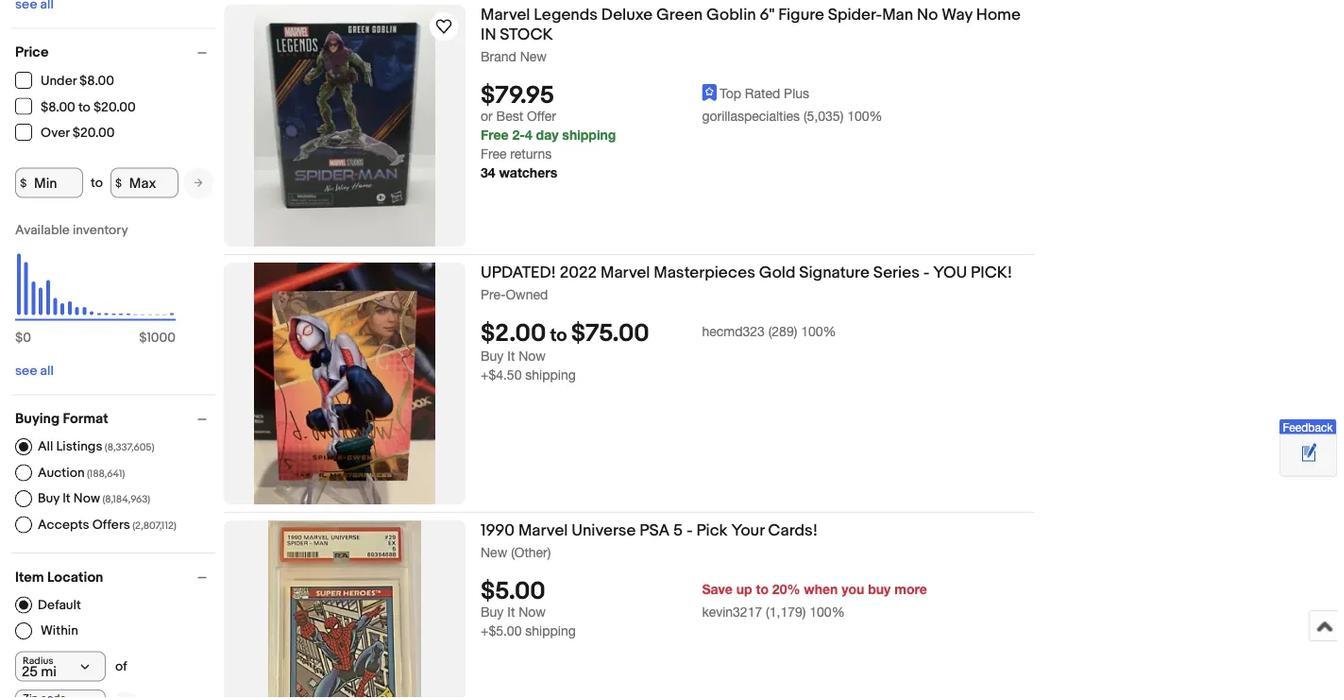 Task type: vqa. For each thing, say whether or not it's contained in the screenshot.
|
no



Task type: describe. For each thing, give the bounding box(es) containing it.
(5,035)
[[804, 108, 844, 124]]

format
[[63, 411, 108, 428]]

man
[[883, 5, 914, 25]]

updated! 2022 marvel masterpieces gold signature series - you pick! heading
[[481, 263, 1013, 283]]

over $20.00
[[41, 125, 115, 141]]

marvel legends deluxe green goblin 6" figure spider-man no way home in stock heading
[[481, 5, 1021, 44]]

updated!
[[481, 263, 556, 283]]

buying format button
[[15, 411, 215, 428]]

shipping inside 'kevin3217 (1,179) 100% +$5.00 shipping'
[[526, 623, 576, 639]]

marvel inside updated! 2022 marvel masterpieces gold signature series - you pick! pre-owned
[[601, 263, 651, 283]]

(188,641)
[[87, 468, 125, 480]]

$75.00
[[572, 320, 650, 349]]

save up to 20% when you buy more buy it now
[[481, 581, 928, 620]]

2022
[[560, 263, 597, 283]]

1 vertical spatial buy
[[38, 491, 60, 507]]

default link
[[15, 597, 81, 614]]

buy
[[869, 581, 891, 597]]

6"
[[760, 5, 775, 25]]

way
[[942, 5, 973, 25]]

under $8.00 link
[[15, 72, 115, 89]]

4
[[525, 127, 533, 143]]

buy it now (8,184,963)
[[38, 491, 150, 507]]

shipping for +$4.50
[[526, 367, 576, 382]]

Minimum Value in $ text field
[[15, 168, 83, 198]]

item location button
[[15, 569, 215, 586]]

+$5.00
[[481, 623, 522, 639]]

you
[[934, 263, 968, 283]]

- inside updated! 2022 marvel masterpieces gold signature series - you pick! pre-owned
[[924, 263, 930, 283]]

available
[[15, 223, 70, 239]]

green
[[657, 5, 703, 25]]

offers
[[92, 517, 130, 533]]

price
[[15, 44, 49, 61]]

$8.00 to $20.00
[[41, 99, 136, 115]]

top rated plus
[[720, 85, 810, 101]]

marvel inside 1990 marvel universe psa 5 - pick your cards! new (other)
[[519, 521, 568, 541]]

1990 marvel universe psa 5 - pick your cards! link
[[481, 521, 1035, 544]]

to left maximum value in $ text box at the top left
[[91, 175, 103, 191]]

item location
[[15, 569, 103, 586]]

$2.00
[[481, 320, 546, 349]]

feedback
[[1284, 421, 1334, 434]]

(1,179)
[[766, 604, 806, 620]]

1990 marvel universe psa 5 - pick your cards! new (other)
[[481, 521, 818, 560]]

$20.00 inside $8.00 to $20.00 link
[[93, 99, 136, 115]]

to inside the save up to 20% when you buy more buy it now
[[756, 581, 769, 597]]

rated
[[745, 85, 781, 101]]

0
[[23, 330, 31, 346]]

1 vertical spatial now
[[73, 491, 100, 507]]

marvel legends deluxe green goblin 6" figure spider-man no way home in stock image
[[254, 5, 436, 247]]

marvel legends deluxe green goblin 6" figure spider-man no way home in stock link
[[481, 5, 1035, 48]]

offer
[[527, 108, 556, 124]]

available inventory
[[15, 223, 128, 239]]

price button
[[15, 44, 215, 61]]

$ up available
[[20, 176, 27, 190]]

spider-
[[829, 5, 883, 25]]

- inside 1990 marvel universe psa 5 - pick your cards! new (other)
[[687, 521, 693, 541]]

within
[[41, 623, 78, 639]]

under $8.00
[[41, 73, 114, 89]]

$5.00
[[481, 578, 546, 607]]

returns
[[511, 146, 552, 162]]

up
[[737, 581, 753, 597]]

$ 1000
[[139, 330, 176, 346]]

34
[[481, 165, 496, 181]]

pre-
[[481, 286, 506, 302]]

1 free from the top
[[481, 127, 509, 143]]

(8,337,605)
[[105, 442, 154, 454]]

updated! 2022 marvel masterpieces gold signature series - you pick! link
[[481, 263, 1035, 286]]

in
[[481, 25, 497, 44]]

goblin
[[707, 5, 757, 25]]

all
[[40, 363, 54, 379]]

gold
[[759, 263, 796, 283]]

+$4.50
[[481, 367, 522, 382]]

graph of available inventory between $0 and $1000+ image
[[15, 223, 176, 356]]

 (8,337,605) Items text field
[[102, 442, 154, 454]]

$8.00 to $20.00 link
[[15, 98, 137, 115]]

all
[[38, 439, 53, 455]]

listings
[[56, 439, 102, 455]]

location
[[47, 569, 103, 586]]

 (188,641) Items text field
[[85, 468, 125, 480]]

watchers
[[499, 165, 558, 181]]

pick!
[[971, 263, 1013, 283]]

or
[[481, 108, 493, 124]]

figure
[[779, 5, 825, 25]]



Task type: locate. For each thing, give the bounding box(es) containing it.
20%
[[773, 581, 801, 597]]

to inside the $2.00 to $75.00
[[551, 325, 567, 347]]

auction (188,641)
[[38, 465, 125, 481]]

1 vertical spatial $8.00
[[41, 99, 75, 115]]

marvel inside 'marvel legends deluxe green goblin 6" figure spider-man no way home in stock brand new'
[[481, 5, 531, 25]]

100%
[[848, 108, 883, 124], [802, 323, 837, 339], [810, 604, 845, 620]]

item
[[15, 569, 44, 586]]

kevin3217 (1,179) 100% +$5.00 shipping
[[481, 604, 845, 639]]

owned
[[506, 286, 548, 302]]

100% inside 'kevin3217 (1,179) 100% +$5.00 shipping'
[[810, 604, 845, 620]]

1990 marvel universe psa 5 - pick your cards! image
[[268, 521, 422, 698]]

buy down auction
[[38, 491, 60, 507]]

1990
[[481, 521, 515, 541]]

masterpieces
[[654, 263, 756, 283]]

$2.00 to $75.00
[[481, 320, 650, 349]]

0 horizontal spatial new
[[481, 544, 508, 560]]

1 horizontal spatial new
[[520, 48, 547, 64]]

$ up 'inventory'
[[115, 176, 122, 190]]

100% right (289)
[[802, 323, 837, 339]]

all listings (8,337,605)
[[38, 439, 154, 455]]

now inside the save up to 20% when you buy more buy it now
[[519, 604, 546, 620]]

now up +$4.50
[[519, 348, 546, 364]]

None text field
[[15, 690, 106, 698]]

$79.95
[[481, 81, 555, 111]]

psa
[[640, 521, 670, 541]]

1 horizontal spatial $8.00
[[79, 73, 114, 89]]

shipping right day at the left top of the page
[[563, 127, 616, 143]]

under
[[41, 73, 77, 89]]

1 vertical spatial free
[[481, 146, 507, 162]]

it up +$4.50
[[508, 348, 515, 364]]

free up 34
[[481, 146, 507, 162]]

(289)
[[769, 323, 798, 339]]

new down stock
[[520, 48, 547, 64]]

inventory
[[73, 223, 128, 239]]

now inside hecmd323 (289) 100% buy it now +$4.50 shipping
[[519, 348, 546, 364]]

accepts offers (2,807,112)
[[38, 517, 177, 533]]

1 vertical spatial $20.00
[[72, 125, 115, 141]]

(8,184,963)
[[102, 493, 150, 506]]

$ up buying format dropdown button
[[139, 330, 147, 346]]

2 vertical spatial it
[[508, 604, 515, 620]]

0 vertical spatial $8.00
[[79, 73, 114, 89]]

hecmd323 (289) 100% buy it now +$4.50 shipping
[[481, 323, 837, 382]]

new down 1990
[[481, 544, 508, 560]]

Maximum Value in $ text field
[[110, 168, 178, 198]]

shipping
[[563, 127, 616, 143], [526, 367, 576, 382], [526, 623, 576, 639]]

0 vertical spatial shipping
[[563, 127, 616, 143]]

2-
[[513, 127, 525, 143]]

no
[[917, 5, 939, 25]]

marvel up (other)
[[519, 521, 568, 541]]

when
[[804, 581, 839, 597]]

$20.00 inside over $20.00 link
[[72, 125, 115, 141]]

default
[[38, 597, 81, 613]]

0 vertical spatial $20.00
[[93, 99, 136, 115]]

buy up +$5.00
[[481, 604, 504, 620]]

2 vertical spatial marvel
[[519, 521, 568, 541]]

it up accepts
[[63, 491, 71, 507]]

accepts
[[38, 517, 89, 533]]

5
[[674, 521, 683, 541]]

save
[[702, 581, 733, 597]]

top
[[720, 85, 742, 101]]

top rated plus image
[[702, 84, 717, 101]]

0 vertical spatial -
[[924, 263, 930, 283]]

it inside the save up to 20% when you buy more buy it now
[[508, 604, 515, 620]]

0 horizontal spatial -
[[687, 521, 693, 541]]

1 vertical spatial new
[[481, 544, 508, 560]]

shipping inside gorillaspecialties (5,035) 100% free 2-4 day shipping free returns 34 watchers
[[563, 127, 616, 143]]

it up +$5.00
[[508, 604, 515, 620]]

free down or
[[481, 127, 509, 143]]

1 horizontal spatial -
[[924, 263, 930, 283]]

shipping right +$5.00
[[526, 623, 576, 639]]

1 vertical spatial marvel
[[601, 263, 651, 283]]

marvel
[[481, 5, 531, 25], [601, 263, 651, 283], [519, 521, 568, 541]]

$8.00 up $8.00 to $20.00
[[79, 73, 114, 89]]

marvel legends deluxe green goblin 6" figure spider-man no way home in stock brand new
[[481, 5, 1021, 64]]

0 vertical spatial buy
[[481, 348, 504, 364]]

now
[[519, 348, 546, 364], [73, 491, 100, 507], [519, 604, 546, 620]]

or best offer
[[481, 108, 556, 124]]

plus
[[784, 85, 810, 101]]

to up over $20.00
[[78, 99, 91, 115]]

kevin3217
[[702, 604, 763, 620]]

now up +$5.00
[[519, 604, 546, 620]]

marvel right 2022
[[601, 263, 651, 283]]

stock
[[500, 25, 553, 44]]

0 vertical spatial 100%
[[848, 108, 883, 124]]

100% inside hecmd323 (289) 100% buy it now +$4.50 shipping
[[802, 323, 837, 339]]

it inside hecmd323 (289) 100% buy it now +$4.50 shipping
[[508, 348, 515, 364]]

updated! 2022 marvel masterpieces gold signature series - you pick! image
[[254, 263, 436, 505]]

updated! 2022 marvel masterpieces gold signature series - you pick! pre-owned
[[481, 263, 1013, 302]]

shipping for day
[[563, 127, 616, 143]]

1 vertical spatial it
[[63, 491, 71, 507]]

2 vertical spatial now
[[519, 604, 546, 620]]

buy up +$4.50
[[481, 348, 504, 364]]

1 vertical spatial shipping
[[526, 367, 576, 382]]

gorillaspecialties
[[702, 108, 800, 124]]

you
[[842, 581, 865, 597]]

pick
[[697, 521, 728, 541]]

100% for hecmd323 (289) 100% buy it now +$4.50 shipping
[[802, 323, 837, 339]]

shipping down the $2.00 to $75.00
[[526, 367, 576, 382]]

over $20.00 link
[[15, 124, 116, 141]]

home
[[977, 5, 1021, 25]]

$8.00 down under
[[41, 99, 75, 115]]

to right '$2.00'
[[551, 325, 567, 347]]

$8.00
[[79, 73, 114, 89], [41, 99, 75, 115]]

100% right (5,035) at the top right of the page
[[848, 108, 883, 124]]

 (2,807,112) Items text field
[[130, 519, 177, 532]]

buy inside hecmd323 (289) 100% buy it now +$4.50 shipping
[[481, 348, 504, 364]]

see all button
[[15, 363, 54, 379]]

0 horizontal spatial $8.00
[[41, 99, 75, 115]]

2 free from the top
[[481, 146, 507, 162]]

0 vertical spatial marvel
[[481, 5, 531, 25]]

$ up see
[[15, 330, 23, 346]]

1 vertical spatial -
[[687, 521, 693, 541]]

see
[[15, 363, 37, 379]]

$ 0
[[15, 330, 31, 346]]

see all
[[15, 363, 54, 379]]

signature
[[800, 263, 870, 283]]

legends
[[534, 5, 598, 25]]

of
[[115, 659, 127, 675]]

now down auction (188,641)
[[73, 491, 100, 507]]

-
[[924, 263, 930, 283], [687, 521, 693, 541]]

buying
[[15, 411, 60, 428]]

2 vertical spatial shipping
[[526, 623, 576, 639]]

over
[[41, 125, 70, 141]]

100% for gorillaspecialties (5,035) 100% free 2-4 day shipping free returns 34 watchers
[[848, 108, 883, 124]]

100% for kevin3217 (1,179) 100% +$5.00 shipping
[[810, 604, 845, 620]]

$20.00
[[93, 99, 136, 115], [72, 125, 115, 141]]

100% down when
[[810, 604, 845, 620]]

0 vertical spatial it
[[508, 348, 515, 364]]

more
[[895, 581, 928, 597]]

- left you
[[924, 263, 930, 283]]

$20.00 down $8.00 to $20.00
[[72, 125, 115, 141]]

0 vertical spatial new
[[520, 48, 547, 64]]

universe
[[572, 521, 636, 541]]

(other)
[[511, 544, 551, 560]]

new
[[520, 48, 547, 64], [481, 544, 508, 560]]

new inside 'marvel legends deluxe green goblin 6" figure spider-man no way home in stock brand new'
[[520, 48, 547, 64]]

new inside 1990 marvel universe psa 5 - pick your cards! new (other)
[[481, 544, 508, 560]]

0 vertical spatial free
[[481, 127, 509, 143]]

2 vertical spatial 100%
[[810, 604, 845, 620]]

- right 5
[[687, 521, 693, 541]]

$
[[20, 176, 27, 190], [115, 176, 122, 190], [15, 330, 23, 346], [139, 330, 147, 346]]

$20.00 up over $20.00
[[93, 99, 136, 115]]

buy inside the save up to 20% when you buy more buy it now
[[481, 604, 504, 620]]

marvel up brand
[[481, 5, 531, 25]]

 (8,184,963) Items text field
[[100, 493, 150, 506]]

deluxe
[[602, 5, 653, 25]]

to right up
[[756, 581, 769, 597]]

auction
[[38, 465, 85, 481]]

1990 marvel universe psa 5 - pick your cards! heading
[[481, 521, 818, 541]]

1 vertical spatial 100%
[[802, 323, 837, 339]]

shipping inside hecmd323 (289) 100% buy it now +$4.50 shipping
[[526, 367, 576, 382]]

best
[[497, 108, 524, 124]]

day
[[536, 127, 559, 143]]

2 vertical spatial buy
[[481, 604, 504, 620]]

(2,807,112)
[[132, 519, 177, 532]]

100% inside gorillaspecialties (5,035) 100% free 2-4 day shipping free returns 34 watchers
[[848, 108, 883, 124]]

brand
[[481, 48, 517, 64]]

0 vertical spatial now
[[519, 348, 546, 364]]



